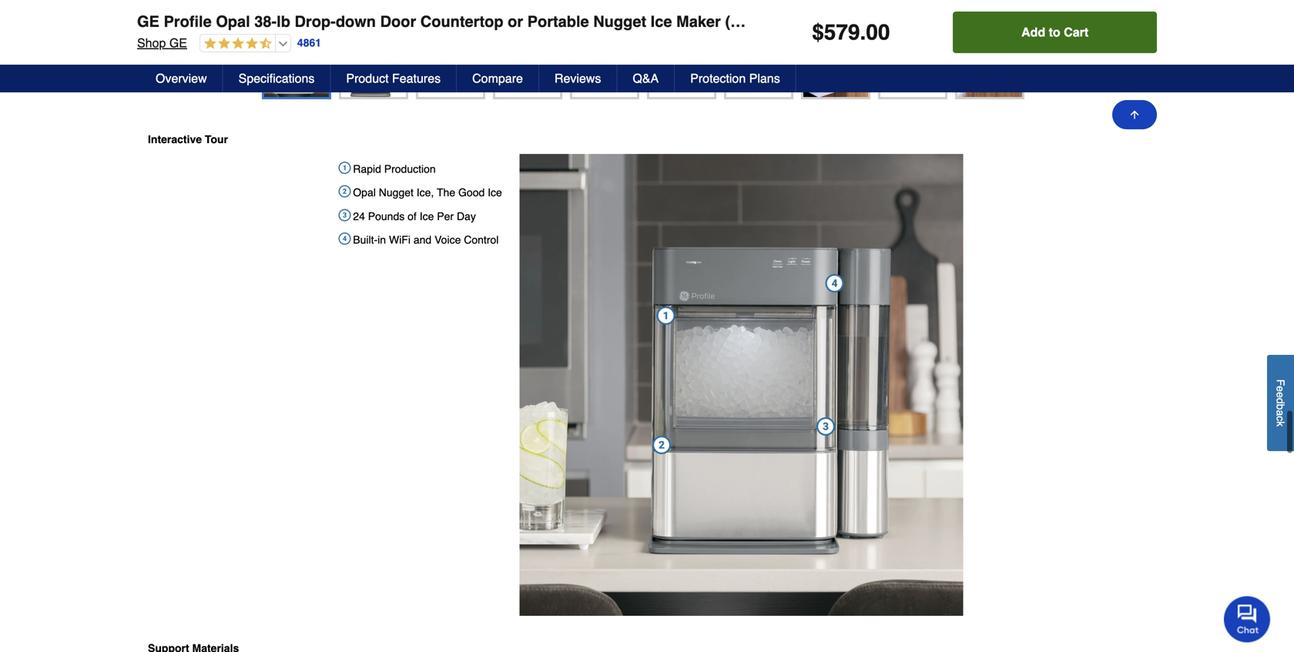 Task type: vqa. For each thing, say whether or not it's contained in the screenshot.
Luxury
no



Task type: describe. For each thing, give the bounding box(es) containing it.
the
[[437, 187, 456, 199]]

rapid
[[353, 163, 381, 175]]

down
[[336, 13, 376, 30]]

q&a
[[633, 71, 659, 86]]

opal nugget ice, the good ice
[[353, 187, 502, 199]]

overview button
[[140, 65, 223, 92]]

built-in wifi and voice control
[[353, 234, 499, 246]]

countertop
[[421, 13, 504, 30]]

features
[[392, 71, 441, 86]]

to
[[1049, 25, 1061, 39]]

c
[[1275, 417, 1288, 422]]

f e e d b a c k
[[1275, 380, 1288, 427]]

product features button
[[331, 65, 457, 92]]

$ 579 . 00
[[813, 20, 891, 45]]

24
[[353, 210, 365, 223]]

door
[[380, 13, 416, 30]]

compare
[[473, 71, 523, 86]]

.
[[861, 20, 867, 45]]

ice,
[[417, 187, 434, 199]]

of
[[408, 210, 417, 223]]

cart
[[1065, 25, 1089, 39]]

0 horizontal spatial ge
[[137, 13, 159, 30]]

(stainless
[[726, 13, 798, 30]]

protection plans
[[691, 71, 781, 86]]

add to cart button
[[954, 12, 1158, 53]]

2 e from the top
[[1275, 393, 1288, 399]]

voice
[[435, 234, 461, 246]]

f e e d b a c k button
[[1268, 355, 1295, 452]]

interactive
[[148, 133, 202, 146]]

0 horizontal spatial opal
[[216, 13, 250, 30]]

0 vertical spatial ice
[[651, 13, 672, 30]]

production
[[384, 163, 436, 175]]

portable
[[528, 13, 589, 30]]

in
[[378, 234, 386, 246]]

579
[[825, 20, 861, 45]]

tour
[[205, 133, 228, 146]]

00
[[867, 20, 891, 45]]

0 horizontal spatial nugget
[[379, 187, 414, 199]]

control
[[464, 234, 499, 246]]

drop-
[[295, 13, 336, 30]]

k
[[1275, 422, 1288, 427]]



Task type: locate. For each thing, give the bounding box(es) containing it.
1 horizontal spatial ge
[[169, 36, 187, 50]]

compare button
[[457, 65, 539, 92]]

nugget right 'portable'
[[594, 13, 647, 30]]

protection plans button
[[675, 65, 797, 92]]

q&a button
[[618, 65, 675, 92]]

f
[[1275, 380, 1288, 387]]

$
[[813, 20, 825, 45]]

1 e from the top
[[1275, 387, 1288, 393]]

b
[[1275, 405, 1288, 411]]

specifications
[[239, 71, 315, 86]]

nugget
[[594, 13, 647, 30], [379, 187, 414, 199]]

1 vertical spatial ice
[[488, 187, 502, 199]]

0 horizontal spatial ice
[[420, 210, 434, 223]]

reviews
[[555, 71, 602, 86]]

and
[[414, 234, 432, 246]]

1 horizontal spatial opal
[[353, 187, 376, 199]]

lb
[[277, 13, 291, 30]]

maker
[[677, 13, 721, 30]]

wifi
[[389, 234, 411, 246]]

product
[[346, 71, 389, 86]]

reviews button
[[539, 65, 618, 92]]

opal down rapid at the left of page
[[353, 187, 376, 199]]

a
[[1275, 411, 1288, 417]]

1 horizontal spatial ice
[[488, 187, 502, 199]]

specifications button
[[223, 65, 331, 92]]

interactive tour
[[148, 133, 228, 146]]

shop
[[137, 36, 166, 50]]

ice right the of
[[420, 210, 434, 223]]

day
[[457, 210, 476, 223]]

1 vertical spatial nugget
[[379, 187, 414, 199]]

e
[[1275, 387, 1288, 393], [1275, 393, 1288, 399]]

opal
[[216, 13, 250, 30], [353, 187, 376, 199]]

38-
[[255, 13, 277, 30]]

opal up 4.5 stars 'image'
[[216, 13, 250, 30]]

4.5 stars image
[[200, 37, 272, 51]]

ge up shop
[[137, 13, 159, 30]]

e up d
[[1275, 387, 1288, 393]]

d
[[1275, 399, 1288, 405]]

plans
[[750, 71, 781, 86]]

e up b
[[1275, 393, 1288, 399]]

chat invite button image
[[1225, 596, 1272, 643]]

profile
[[164, 13, 212, 30]]

1 vertical spatial ge
[[169, 36, 187, 50]]

0 vertical spatial opal
[[216, 13, 250, 30]]

0 vertical spatial ge
[[137, 13, 159, 30]]

overview
[[156, 71, 207, 86]]

ge
[[137, 13, 159, 30], [169, 36, 187, 50]]

ice left maker
[[651, 13, 672, 30]]

built-
[[353, 234, 378, 246]]

or
[[508, 13, 523, 30]]

ge profile opal 38-lb drop-down door countertop or portable nugget ice maker (stainless steel)
[[137, 13, 845, 30]]

pounds
[[368, 210, 405, 223]]

ge down profile
[[169, 36, 187, 50]]

product features
[[346, 71, 441, 86]]

ice
[[651, 13, 672, 30], [488, 187, 502, 199], [420, 210, 434, 223]]

shop ge
[[137, 36, 187, 50]]

1 horizontal spatial nugget
[[594, 13, 647, 30]]

protection
[[691, 71, 746, 86]]

24 pounds of ice per day
[[353, 210, 476, 223]]

1 vertical spatial opal
[[353, 187, 376, 199]]

nugget down 'rapid production'
[[379, 187, 414, 199]]

add
[[1022, 25, 1046, 39]]

2 horizontal spatial ice
[[651, 13, 672, 30]]

arrow up image
[[1129, 109, 1142, 121]]

2 vertical spatial ice
[[420, 210, 434, 223]]

good
[[459, 187, 485, 199]]

rapid production
[[353, 163, 436, 175]]

steel)
[[803, 13, 845, 30]]

per
[[437, 210, 454, 223]]

add to cart
[[1022, 25, 1089, 39]]

4861
[[297, 37, 321, 49]]

0 vertical spatial nugget
[[594, 13, 647, 30]]

ice right the good
[[488, 187, 502, 199]]



